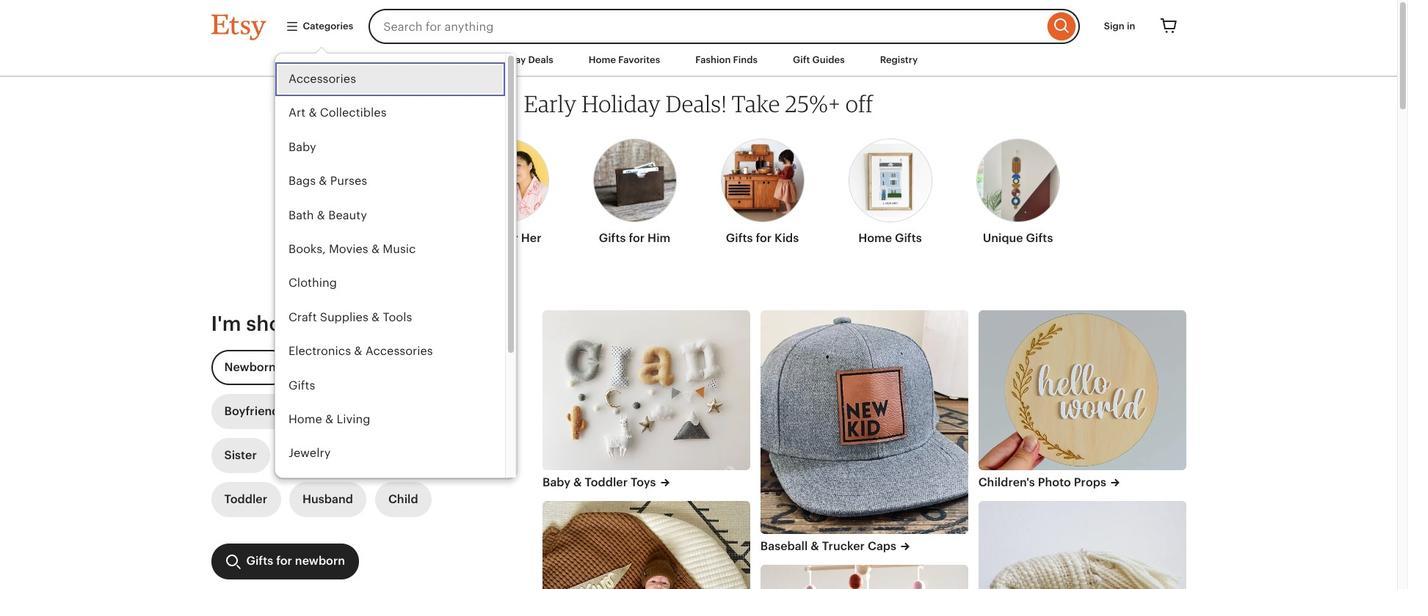 Task type: describe. For each thing, give the bounding box(es) containing it.
baby & toddler toys
[[543, 476, 656, 490]]

him
[[648, 231, 671, 245]]

craft supplies & tools
[[288, 310, 412, 324]]

personalized name banner - baby name garland - felt nursery letters - baby name bunting - llama name banner - wall decoration banner image
[[543, 311, 750, 471]]

collectibles
[[320, 106, 386, 120]]

menu inside banner
[[274, 53, 517, 505]]

home for home favorites
[[589, 54, 616, 65]]

home gifts
[[858, 231, 922, 245]]

i'm shopping for my...
[[211, 312, 424, 336]]

books, movies & music
[[288, 242, 416, 256]]

1 horizontal spatial toddler
[[585, 476, 628, 490]]

sign
[[1104, 20, 1125, 32]]

boyfriend
[[224, 405, 279, 419]]

registry link
[[869, 47, 929, 74]]

bags & purses
[[288, 174, 367, 188]]

beauty
[[328, 208, 367, 222]]

party
[[335, 481, 364, 495]]

baseball & trucker caps link
[[761, 539, 968, 555]]

early holiday deals! take 25%+ off
[[524, 90, 873, 118]]

for for her
[[502, 231, 518, 245]]

bags & purses link
[[275, 165, 505, 199]]

finds
[[733, 54, 758, 65]]

gifts for newborn link
[[211, 544, 358, 580]]

electronics
[[288, 345, 351, 358]]

newborn
[[295, 555, 345, 568]]

bags
[[288, 174, 315, 188]]

children's photo props link
[[979, 475, 1186, 491]]

home for home & living
[[288, 413, 322, 427]]

& for art
[[308, 106, 316, 120]]

jewelry link
[[275, 437, 505, 471]]

for up electronics & accessories
[[344, 312, 372, 336]]

favorites
[[618, 54, 660, 65]]

gift guides link
[[782, 47, 856, 74]]

trucker
[[822, 539, 865, 553]]

25%+
[[785, 90, 841, 118]]

& for paper
[[324, 481, 332, 495]]

i'm
[[211, 312, 241, 336]]

& for electronics
[[354, 345, 362, 358]]

& for baby
[[574, 476, 582, 490]]

guides
[[813, 54, 845, 65]]

art & collectibles link
[[275, 97, 505, 131]]

for for kids
[[756, 231, 772, 245]]

living
[[336, 413, 370, 427]]

husband
[[303, 493, 353, 507]]

craft
[[288, 310, 316, 324]]

accessories link
[[275, 62, 505, 97]]

gifts for him link
[[593, 130, 677, 252]]

1 vertical spatial accessories
[[365, 345, 433, 358]]

holiday
[[582, 90, 661, 118]]

jewelry
[[288, 447, 330, 461]]

bath & beauty
[[288, 208, 367, 222]]

personalized gifts link
[[337, 130, 421, 267]]

books,
[[288, 242, 325, 256]]

categories button
[[274, 13, 364, 40]]

unique gifts
[[983, 231, 1053, 245]]

art & collectibles
[[288, 106, 386, 120]]

gifts for newborn
[[246, 555, 345, 568]]

1 vertical spatial toddler
[[224, 493, 267, 507]]

home favorites link
[[578, 47, 671, 74]]

bath
[[288, 208, 314, 222]]

& inside "craft supplies & tools" link
[[371, 310, 379, 324]]

early
[[524, 90, 577, 118]]

newborn
[[224, 361, 276, 375]]

home gifts link
[[848, 130, 932, 252]]

Search for anything text field
[[369, 9, 1044, 44]]

gifts inside banner
[[288, 379, 315, 393]]

children's photo props
[[979, 476, 1106, 490]]

tools
[[383, 310, 412, 324]]

purses
[[330, 174, 367, 188]]

supplies inside "link"
[[367, 481, 415, 495]]

0 vertical spatial supplies
[[320, 310, 368, 324]]

children's
[[979, 476, 1035, 490]]

my...
[[377, 312, 424, 336]]

home & living
[[288, 413, 370, 427]]

wooden birth announcement plaque &quot;hello world&quot; matte white acrylic image
[[979, 311, 1186, 471]]

gifts for kids link
[[721, 130, 804, 252]]

electronics & accessories
[[288, 345, 433, 358]]



Task type: locate. For each thing, give the bounding box(es) containing it.
photo
[[1038, 476, 1071, 490]]

None search field
[[369, 9, 1080, 44]]

fashion finds
[[695, 54, 758, 65]]

0 vertical spatial home
[[589, 54, 616, 65]]

0 horizontal spatial home
[[288, 413, 322, 427]]

gifts for him
[[599, 231, 671, 245]]

toddler left toys
[[585, 476, 628, 490]]

fashion finds link
[[684, 47, 769, 74]]

& for baseball
[[811, 539, 819, 553]]

for for newborn
[[276, 555, 292, 568]]

1 horizontal spatial accessories
[[365, 345, 433, 358]]

1 horizontal spatial home
[[589, 54, 616, 65]]

for left her
[[502, 231, 518, 245]]

& left music at the left of the page
[[371, 242, 379, 256]]

home inside home gifts link
[[858, 231, 892, 245]]

2 horizontal spatial home
[[858, 231, 892, 245]]

& left toys
[[574, 476, 582, 490]]

0 horizontal spatial toddler
[[224, 493, 267, 507]]

sign in button
[[1093, 13, 1147, 40]]

1 vertical spatial supplies
[[367, 481, 415, 495]]

registry
[[880, 54, 918, 65]]

baby for baby
[[288, 140, 316, 154]]

0 vertical spatial toddler
[[585, 476, 628, 490]]

supplies
[[320, 310, 368, 324], [367, 481, 415, 495]]

gift guides
[[793, 54, 845, 65]]

baby link
[[275, 131, 505, 165]]

baby
[[288, 140, 316, 154], [543, 476, 571, 490]]

home favorites
[[589, 54, 660, 65]]

accessories down my...
[[365, 345, 433, 358]]

accessories
[[288, 72, 356, 86], [365, 345, 433, 358]]

0 horizontal spatial baby
[[288, 140, 316, 154]]

banner containing accessories
[[185, 0, 1213, 505]]

her
[[521, 231, 542, 245]]

gifts for her
[[472, 231, 542, 245]]

music
[[382, 242, 416, 256]]

& right the bags
[[319, 174, 327, 188]]

& for bath
[[317, 208, 325, 222]]

gifts inside personalized gifts
[[366, 246, 393, 260]]

art
[[288, 106, 305, 120]]

deals!
[[666, 90, 727, 118]]

paper
[[288, 481, 320, 495]]

gifts link
[[275, 369, 505, 403]]

& inside the books, movies & music link
[[371, 242, 379, 256]]

2 vertical spatial home
[[288, 413, 322, 427]]

for left newborn
[[276, 555, 292, 568]]

& right bath on the top of the page
[[317, 208, 325, 222]]

baby inside banner
[[288, 140, 316, 154]]

craft supplies & tools link
[[275, 301, 505, 335]]

0 vertical spatial accessories
[[288, 72, 356, 86]]

1 vertical spatial home
[[858, 231, 892, 245]]

caps
[[868, 539, 897, 553]]

for
[[502, 231, 518, 245], [629, 231, 645, 245], [756, 231, 772, 245], [344, 312, 372, 336], [276, 555, 292, 568]]

child
[[388, 493, 418, 507]]

off
[[846, 90, 873, 118]]

take
[[732, 90, 780, 118]]

for for him
[[629, 231, 645, 245]]

kids
[[775, 231, 799, 245]]

baseball & trucker caps
[[761, 539, 897, 553]]

& inside bags & purses link
[[319, 174, 327, 188]]

paper & party supplies link
[[275, 471, 505, 505]]

unique gifts link
[[976, 130, 1060, 252]]

menu
[[274, 53, 517, 505]]

supplies up electronics & accessories
[[320, 310, 368, 324]]

gift
[[793, 54, 810, 65]]

gifts for kids
[[726, 231, 799, 245]]

& for home
[[325, 413, 333, 427]]

& down craft supplies & tools
[[354, 345, 362, 358]]

& inside bath & beauty link
[[317, 208, 325, 222]]

0 horizontal spatial accessories
[[288, 72, 356, 86]]

home
[[589, 54, 616, 65], [858, 231, 892, 245], [288, 413, 322, 427]]

& left "trucker"
[[811, 539, 819, 553]]

props
[[1074, 476, 1106, 490]]

1 vertical spatial baby
[[543, 476, 571, 490]]

1 horizontal spatial baby
[[543, 476, 571, 490]]

categories
[[303, 20, 353, 32]]

shopping
[[246, 312, 339, 336]]

& inside baseball & trucker caps link
[[811, 539, 819, 553]]

& for bags
[[319, 174, 327, 188]]

& inside paper & party supplies "link"
[[324, 481, 332, 495]]

sign in
[[1104, 20, 1136, 32]]

& inside electronics & accessories link
[[354, 345, 362, 358]]

home & living link
[[275, 403, 505, 437]]

& left party
[[324, 481, 332, 495]]

0 vertical spatial baby
[[288, 140, 316, 154]]

accessories up art & collectibles
[[288, 72, 356, 86]]

clothing
[[288, 276, 337, 290]]

& inside the home & living link
[[325, 413, 333, 427]]

in
[[1127, 20, 1136, 32]]

& left 'tools'
[[371, 310, 379, 324]]

gifts for her link
[[465, 130, 549, 252]]

home inside home favorites link
[[589, 54, 616, 65]]

& right art
[[308, 106, 316, 120]]

personalized gifts
[[343, 231, 415, 260]]

toddler
[[585, 476, 628, 490], [224, 493, 267, 507]]

banner
[[185, 0, 1213, 505]]

menu containing accessories
[[274, 53, 517, 505]]

unique
[[983, 231, 1023, 245]]

for left the kids
[[756, 231, 772, 245]]

& left living
[[325, 413, 333, 427]]

electronics & accessories link
[[275, 335, 505, 369]]

bath & beauty link
[[275, 199, 505, 233]]

toys
[[631, 476, 656, 490]]

clothing link
[[275, 267, 505, 301]]

baseball
[[761, 539, 808, 553]]

menu bar containing home favorites
[[185, 44, 1213, 77]]

baby & toddler toys link
[[543, 475, 750, 491]]

toddler down sister
[[224, 493, 267, 507]]

books, movies & music link
[[275, 233, 505, 267]]

home for home gifts
[[858, 231, 892, 245]]

for left him
[[629, 231, 645, 245]]

& inside baby & toddler toys link
[[574, 476, 582, 490]]

supplies down jewelry link
[[367, 481, 415, 495]]

sister
[[224, 449, 257, 463]]

home inside the home & living link
[[288, 413, 322, 427]]

paper & party supplies
[[288, 481, 415, 495]]

baby kids hat snapback, new kid toddler youth adult cap, first day school, back to school, new baby pregnancy announcement, pregnancy reveal image
[[761, 311, 968, 534]]

menu bar
[[185, 44, 1213, 77]]

movies
[[329, 242, 368, 256]]

baby for baby & toddler toys
[[543, 476, 571, 490]]

personalized
[[343, 231, 415, 245]]

& inside art & collectibles link
[[308, 106, 316, 120]]

fashion
[[695, 54, 731, 65]]



Task type: vqa. For each thing, say whether or not it's contained in the screenshot.
Baby & Toddler Toys link
yes



